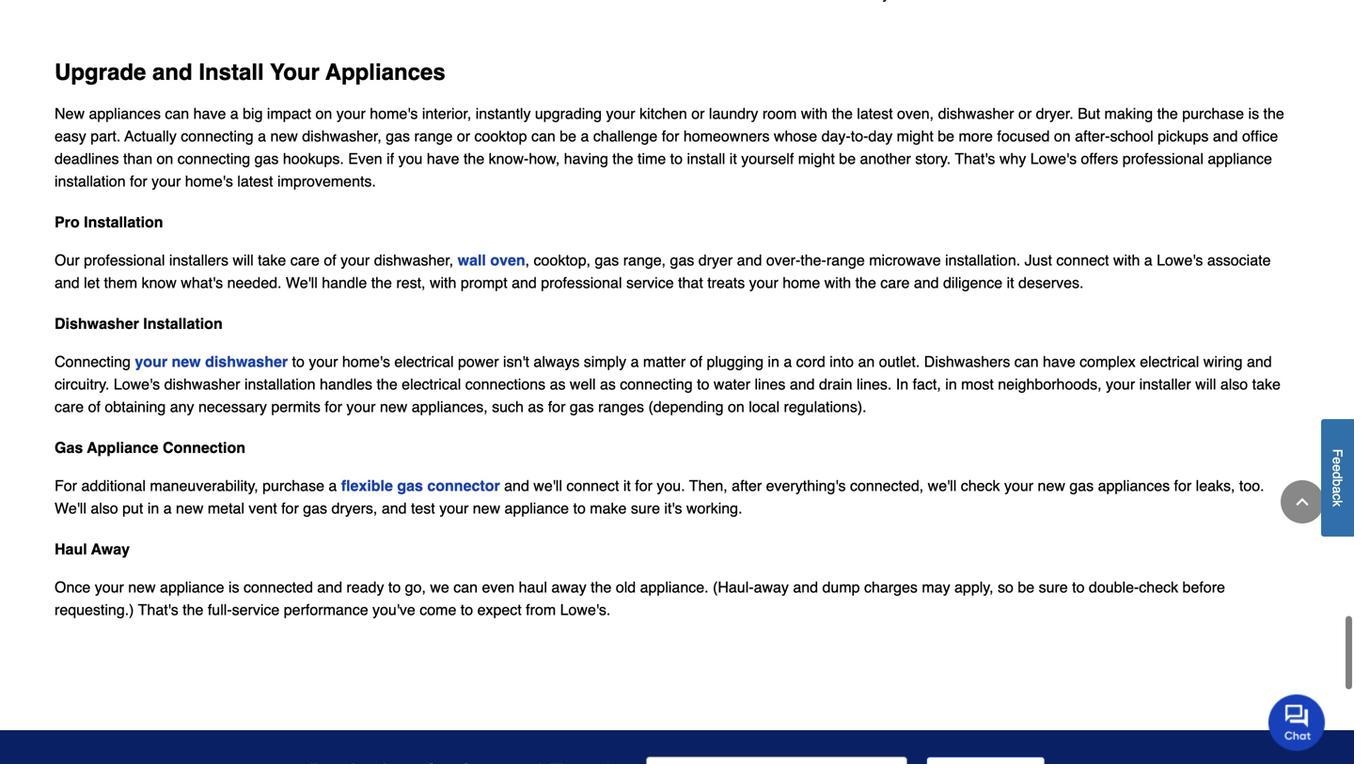 Task type: vqa. For each thing, say whether or not it's contained in the screenshot.
circuitry.
yes



Task type: describe. For each thing, give the bounding box(es) containing it.
can inside once your new appliance is connected and ready to go, we can even haul away the old appliance. (haul-away and dump charges may apply, so be sure to double-check before requesting.) that's the full-service performance you've come to expect from lowe's.
[[453, 579, 478, 596]]

dryer
[[698, 252, 733, 269]]

for left you.
[[635, 477, 653, 495]]

1 vertical spatial purchase
[[262, 477, 324, 495]]

0 vertical spatial care
[[290, 252, 320, 269]]

diligence
[[943, 274, 1003, 292]]

connected
[[244, 579, 313, 596]]

go,
[[405, 579, 426, 596]]

care inside , cooktop, gas range, gas dryer and over-the-range microwave installation. just connect with a lowe's associate and let them know what's needed. we'll handle the rest, with prompt and professional service that treats your home with the care and diligence it deserves.
[[880, 274, 910, 292]]

water
[[714, 376, 750, 393]]

chat invite button image
[[1268, 694, 1326, 751]]

the left full-
[[183, 602, 203, 619]]

and left install on the left
[[152, 59, 192, 85]]

(depending
[[648, 398, 724, 416]]

a inside the and we'll connect it for you. then, after everything's connected, we'll check your new gas appliances for leaks, too. we'll also put in a new metal vent for gas dryers, and test your new appliance to make sure it's working.
[[163, 500, 172, 517]]

day-
[[821, 128, 851, 145]]

1 vertical spatial latest
[[237, 173, 273, 190]]

sure inside once your new appliance is connected and ready to go, we can even haul away the old appliance. (haul-away and dump charges may apply, so be sure to double-check before requesting.) that's the full-service performance you've come to expect from lowe's.
[[1039, 579, 1068, 596]]

power
[[458, 353, 499, 371]]

lines.
[[857, 376, 892, 393]]

your inside once your new appliance is connected and ready to go, we can even haul away the old appliance. (haul-away and dump charges may apply, so be sure to double-check before requesting.) that's the full-service performance you've come to expect from lowe's.
[[95, 579, 124, 596]]

we'll inside the and we'll connect it for you. then, after everything's connected, we'll check your new gas appliances for leaks, too. we'll also put in a new metal vent for gas dryers, and test your new appliance to make sure it's working.
[[55, 500, 86, 517]]

sure inside the and we'll connect it for you. then, after everything's connected, we'll check your new gas appliances for leaks, too. we'll also put in a new metal vent for gas dryers, and test your new appliance to make sure it's working.
[[631, 500, 660, 517]]

0 horizontal spatial or
[[457, 128, 470, 145]]

c
[[1330, 494, 1345, 500]]

install
[[687, 150, 725, 168]]

is inside once your new appliance is connected and ready to go, we can even haul away the old appliance. (haul-away and dump charges may apply, so be sure to double-check before requesting.) that's the full-service performance you've come to expect from lowe's.
[[228, 579, 239, 596]]

, cooktop, gas range, gas dryer and over-the-range microwave installation. just connect with a lowe's associate and let them know what's needed. we'll handle the rest, with prompt and professional service that treats your home with the care and diligence it deserves.
[[55, 252, 1271, 292]]

to your home's electrical power isn't always simply a matter of plugging in a cord into an outlet. dishwashers can have complex electrical wiring and circuitry. lowe's   dishwasher installation handles the electrical connections as well as connecting to water lines and drain lines. in fact, in most neighborhoods, your installer will also take care of obtaining any necessary permits for your new appliances, such as for gas ranges (depending on local regulations).
[[55, 353, 1281, 416]]

upgrading
[[535, 105, 602, 122]]

put
[[122, 500, 143, 517]]

a right simply
[[631, 353, 639, 371]]

and up treats
[[737, 252, 762, 269]]

microwave
[[869, 252, 941, 269]]

so
[[998, 579, 1014, 596]]

for
[[55, 477, 77, 495]]

0 horizontal spatial might
[[798, 150, 835, 168]]

0 horizontal spatial will
[[233, 252, 254, 269]]

haul away
[[55, 541, 130, 558]]

in inside the and we'll connect it for you. then, after everything's connected, we'll check your new gas appliances for leaks, too. we'll also put in a new metal vent for gas dryers, and test your new appliance to make sure it's working.
[[147, 500, 159, 517]]

connect inside the and we'll connect it for you. then, after everything's connected, we'll check your new gas appliances for leaks, too. we'll also put in a new metal vent for gas dryers, and test your new appliance to make sure it's working.
[[566, 477, 619, 495]]

upgrade
[[55, 59, 146, 85]]

and right the "wiring"
[[1247, 353, 1272, 371]]

oven,
[[897, 105, 934, 122]]

the up the day-
[[832, 105, 853, 122]]

school
[[1110, 128, 1153, 145]]

most
[[961, 376, 994, 393]]

1 e from the top
[[1330, 457, 1345, 464]]

professional inside new appliances can have a big impact on your home's interior, instantly upgrading your kitchen or laundry room with the latest oven, dishwasher or dryer. but making the purchase is the easy part. actually connecting a new dishwasher, gas range or cooktop can be a challenge for homeowners whose day-to-day might be more focused on after-school pickups and office deadlines than on connecting gas hookups. even if you have the know-how, having the time to install it yourself might be another story. that's why lowe's offers professional appliance installation for your home's latest improvements.
[[1122, 150, 1204, 168]]

installers
[[169, 252, 228, 269]]

care inside to your home's electrical power isn't always simply a matter of plugging in a cord into an outlet. dishwashers can have complex electrical wiring and circuitry. lowe's   dishwasher installation handles the electrical connections as well as connecting to water lines and drain lines. in fact, in most neighborhoods, your installer will also take care of obtaining any necessary permits for your new appliances, such as for gas ranges (depending on local regulations).
[[55, 398, 84, 416]]

local
[[749, 398, 780, 416]]

working.
[[686, 500, 742, 517]]

appliances,
[[412, 398, 488, 416]]

can up actually
[[165, 105, 189, 122]]

cooktop,
[[534, 252, 591, 269]]

into
[[830, 353, 854, 371]]

can up how,
[[531, 128, 556, 145]]

for down than
[[130, 173, 147, 190]]

1 we'll from the left
[[533, 477, 562, 495]]

lowe's inside new appliances can have a big impact on your home's interior, instantly upgrading your kitchen or laundry room with the latest oven, dishwasher or dryer. but making the purchase is the easy part. actually connecting a new dishwasher, gas range or cooktop can be a challenge for homeowners whose day-to-day might be more focused on after-school pickups and office deadlines than on connecting gas hookups. even if you have the know-how, having the time to install it yourself might be another story. that's why lowe's offers professional appliance installation for your home's latest improvements.
[[1030, 150, 1077, 168]]

scroll to top element
[[1281, 481, 1324, 524]]

leaks,
[[1196, 477, 1235, 495]]

that
[[678, 274, 703, 292]]

appliances inside new appliances can have a big impact on your home's interior, instantly upgrading your kitchen or laundry room with the latest oven, dishwasher or dryer. but making the purchase is the easy part. actually connecting a new dishwasher, gas range or cooktop can be a challenge for homeowners whose day-to-day might be more focused on after-school pickups and office deadlines than on connecting gas hookups. even if you have the know-how, having the time to install it yourself might be another story. that's why lowe's offers professional appliance installation for your home's latest improvements.
[[89, 105, 161, 122]]

everything's
[[766, 477, 846, 495]]

easy
[[55, 128, 86, 145]]

outlet.
[[879, 353, 920, 371]]

to-
[[851, 128, 868, 145]]

check inside once your new appliance is connected and ready to go, we can even haul away the old appliance. (haul-away and dump charges may apply, so be sure to double-check before requesting.) that's the full-service performance you've come to expect from lowe's.
[[1139, 579, 1178, 596]]

always
[[534, 353, 580, 371]]

home's inside to your home's electrical power isn't always simply a matter of plugging in a cord into an outlet. dishwashers can have complex electrical wiring and circuitry. lowe's   dishwasher installation handles the electrical connections as well as connecting to water lines and drain lines. in fact, in most neighborhoods, your installer will also take care of obtaining any necessary permits for your new appliances, such as for gas ranges (depending on local regulations).
[[342, 353, 390, 371]]

0 vertical spatial home's
[[370, 105, 418, 122]]

once your new appliance is connected and ready to go, we can even haul away the old appliance. (haul-away and dump charges may apply, so be sure to double-check before requesting.) that's the full-service performance you've come to expect from lowe's.
[[55, 579, 1225, 619]]

0 horizontal spatial as
[[528, 398, 544, 416]]

then,
[[689, 477, 728, 495]]

1 vertical spatial in
[[945, 376, 957, 393]]

be down upgrading
[[560, 128, 576, 145]]

appliance inside the and we'll connect it for you. then, after everything's connected, we'll check your new gas appliances for leaks, too. we'll also put in a new metal vent for gas dryers, and test your new appliance to make sure it's working.
[[505, 500, 569, 517]]

but
[[1078, 105, 1100, 122]]

isn't
[[503, 353, 529, 371]]

it inside the and we'll connect it for you. then, after everything's connected, we'll check your new gas appliances for leaks, too. we'll also put in a new metal vent for gas dryers, and test your new appliance to make sure it's working.
[[623, 477, 631, 495]]

performance
[[284, 602, 368, 619]]

may
[[922, 579, 950, 596]]

part.
[[90, 128, 121, 145]]

and left dump at the bottom of page
[[793, 579, 818, 596]]

over-
[[766, 252, 800, 269]]

you.
[[657, 477, 685, 495]]

metal
[[208, 500, 244, 517]]

range,
[[623, 252, 666, 269]]

1 away from the left
[[551, 579, 586, 596]]

1 vertical spatial dishwasher,
[[374, 252, 453, 269]]

a left big
[[230, 105, 239, 122]]

and right connector
[[504, 477, 529, 495]]

the inside to your home's electrical power isn't always simply a matter of plugging in a cord into an outlet. dishwashers can have complex electrical wiring and circuitry. lowe's   dishwasher installation handles the electrical connections as well as connecting to water lines and drain lines. in fact, in most neighborhoods, your installer will also take care of obtaining any necessary permits for your new appliances, such as for gas ranges (depending on local regulations).
[[377, 376, 397, 393]]

your inside , cooktop, gas range, gas dryer and over-the-range microwave installation. just connect with a lowe's associate and let them know what's needed. we'll handle the rest, with prompt and professional service that treats your home with the care and diligence it deserves.
[[749, 274, 778, 292]]

gas appliance connection
[[55, 439, 245, 457]]

and down our
[[55, 274, 80, 292]]

new
[[55, 105, 85, 122]]

for down the for additional maneuverability, purchase a flexible gas connector at the bottom left of page
[[281, 500, 299, 517]]

k
[[1330, 500, 1345, 507]]

1 vertical spatial connecting
[[178, 150, 250, 168]]

service inside once your new appliance is connected and ready to go, we can even haul away the old appliance. (haul-away and dump charges may apply, so be sure to double-check before requesting.) that's the full-service performance you've come to expect from lowe's.
[[232, 602, 280, 619]]

if
[[387, 150, 394, 168]]

service inside , cooktop, gas range, gas dryer and over-the-range microwave installation. just connect with a lowe's associate and let them know what's needed. we'll handle the rest, with prompt and professional service that treats your home with the care and diligence it deserves.
[[626, 274, 674, 292]]

old
[[616, 579, 636, 596]]

gas
[[55, 439, 83, 457]]

0 horizontal spatial professional
[[84, 252, 165, 269]]

ready
[[346, 579, 384, 596]]

new inside new appliances can have a big impact on your home's interior, instantly upgrading your kitchen or laundry room with the latest oven, dishwasher or dryer. but making the purchase is the easy part. actually connecting a new dishwasher, gas range or cooktop can be a challenge for homeowners whose day-to-day might be more focused on after-school pickups and office deadlines than on connecting gas hookups. even if you have the know-how, having the time to install it yourself might be another story. that's why lowe's offers professional appliance installation for your home's latest improvements.
[[270, 128, 298, 145]]

range inside , cooktop, gas range, gas dryer and over-the-range microwave installation. just connect with a lowe's associate and let them know what's needed. we'll handle the rest, with prompt and professional service that treats your home with the care and diligence it deserves.
[[826, 252, 865, 269]]

also inside the and we'll connect it for you. then, after everything's connected, we'll check your new gas appliances for leaks, too. we'll also put in a new metal vent for gas dryers, and test your new appliance to make sure it's working.
[[91, 500, 118, 517]]

day
[[868, 128, 893, 145]]

and up performance
[[317, 579, 342, 596]]

a down big
[[258, 128, 266, 145]]

simply
[[584, 353, 626, 371]]

connections
[[465, 376, 546, 393]]

on down dryer.
[[1054, 128, 1071, 145]]

purchase inside new appliances can have a big impact on your home's interior, instantly upgrading your kitchen or laundry room with the latest oven, dishwasher or dryer. but making the purchase is the easy part. actually connecting a new dishwasher, gas range or cooktop can be a challenge for homeowners whose day-to-day might be more focused on after-school pickups and office deadlines than on connecting gas hookups. even if you have the know-how, having the time to install it yourself might be another story. that's why lowe's offers professional appliance installation for your home's latest improvements.
[[1182, 105, 1244, 122]]

to left go,
[[388, 579, 401, 596]]

make
[[590, 500, 627, 517]]

why
[[999, 150, 1026, 168]]

that's inside new appliances can have a big impact on your home's interior, instantly upgrading your kitchen or laundry room with the latest oven, dishwasher or dryer. but making the purchase is the easy part. actually connecting a new dishwasher, gas range or cooktop can be a challenge for homeowners whose day-to-day might be more focused on after-school pickups and office deadlines than on connecting gas hookups. even if you have the know-how, having the time to install it yourself might be another story. that's why lowe's offers professional appliance installation for your home's latest improvements.
[[955, 150, 995, 168]]

connection
[[163, 439, 245, 457]]

fact,
[[913, 376, 941, 393]]

dishwashers
[[924, 353, 1010, 371]]

our professional installers will take care of your dishwasher, wall oven
[[55, 252, 525, 269]]

0 horizontal spatial of
[[88, 398, 101, 416]]

2 horizontal spatial as
[[600, 376, 616, 393]]

0 vertical spatial latest
[[857, 105, 893, 122]]

for down "kitchen"
[[662, 128, 679, 145]]

can inside to your home's electrical power isn't always simply a matter of plugging in a cord into an outlet. dishwashers can have complex electrical wiring and circuitry. lowe's   dishwasher installation handles the electrical connections as well as connecting to water lines and drain lines. in fact, in most neighborhoods, your installer will also take care of obtaining any necessary permits for your new appliances, such as for gas ranges (depending on local regulations).
[[1014, 353, 1039, 371]]

on right impact
[[315, 105, 332, 122]]

and left test
[[382, 500, 407, 517]]

a inside , cooktop, gas range, gas dryer and over-the-range microwave installation. just connect with a lowe's associate and let them know what's needed. we'll handle the rest, with prompt and professional service that treats your home with the care and diligence it deserves.
[[1144, 252, 1153, 269]]

1 horizontal spatial as
[[550, 376, 566, 393]]

professional inside , cooktop, gas range, gas dryer and over-the-range microwave installation. just connect with a lowe's associate and let them know what's needed. we'll handle the rest, with prompt and professional service that treats your home with the care and diligence it deserves.
[[541, 274, 622, 292]]

1 horizontal spatial or
[[691, 105, 705, 122]]

know-
[[489, 150, 529, 168]]

our
[[55, 252, 80, 269]]

with inside new appliances can have a big impact on your home's interior, instantly upgrading your kitchen or laundry room with the latest oven, dishwasher or dryer. but making the purchase is the easy part. actually connecting a new dishwasher, gas range or cooktop can be a challenge for homeowners whose day-to-day might be more focused on after-school pickups and office deadlines than on connecting gas hookups. even if you have the know-how, having the time to install it yourself might be another story. that's why lowe's offers professional appliance installation for your home's latest improvements.
[[801, 105, 828, 122]]

too.
[[1239, 477, 1264, 495]]

offers
[[1081, 150, 1118, 168]]

we
[[430, 579, 449, 596]]

2 horizontal spatial of
[[690, 353, 702, 371]]

laundry
[[709, 105, 758, 122]]

homeowners
[[683, 128, 770, 145]]

0 vertical spatial have
[[193, 105, 226, 122]]

f e e d b a c k
[[1330, 449, 1345, 507]]

connecting
[[55, 353, 131, 371]]

ranges
[[598, 398, 644, 416]]

big
[[243, 105, 263, 122]]

rest,
[[396, 274, 425, 292]]

new inside to your home's electrical power isn't always simply a matter of plugging in a cord into an outlet. dishwashers can have complex electrical wiring and circuitry. lowe's   dishwasher installation handles the electrical connections as well as connecting to water lines and drain lines. in fact, in most neighborhoods, your installer will also take care of obtaining any necessary permits for your new appliances, such as for gas ranges (depending on local regulations).
[[380, 398, 407, 416]]

haul
[[519, 579, 547, 596]]

pro installation
[[55, 214, 163, 231]]

connected,
[[850, 477, 924, 495]]

your new dishwasher link
[[135, 353, 292, 371]]

2 e from the top
[[1330, 464, 1345, 472]]

room
[[762, 105, 797, 122]]

to up the installation handles
[[292, 353, 305, 371]]

the up pickups
[[1157, 105, 1178, 122]]

the left 'know-'
[[464, 150, 484, 168]]

pro
[[55, 214, 80, 231]]

range inside new appliances can have a big impact on your home's interior, instantly upgrading your kitchen or laundry room with the latest oven, dishwasher or dryer. but making the purchase is the easy part. actually connecting a new dishwasher, gas range or cooktop can be a challenge for homeowners whose day-to-day might be more focused on after-school pickups and office deadlines than on connecting gas hookups. even if you have the know-how, having the time to install it yourself might be another story. that's why lowe's offers professional appliance installation for your home's latest improvements.
[[414, 128, 453, 145]]

is inside new appliances can have a big impact on your home's interior, instantly upgrading your kitchen or laundry room with the latest oven, dishwasher or dryer. but making the purchase is the easy part. actually connecting a new dishwasher, gas range or cooktop can be a challenge for homeowners whose day-to-day might be more focused on after-school pickups and office deadlines than on connecting gas hookups. even if you have the know-how, having the time to install it yourself might be another story. that's why lowe's offers professional appliance installation for your home's latest improvements.
[[1248, 105, 1259, 122]]

appliance.
[[640, 579, 709, 596]]



Task type: locate. For each thing, give the bounding box(es) containing it.
0 vertical spatial will
[[233, 252, 254, 269]]

will inside to your home's electrical power isn't always simply a matter of plugging in a cord into an outlet. dishwashers can have complex electrical wiring and circuitry. lowe's   dishwasher installation handles the electrical connections as well as connecting to water lines and drain lines. in fact, in most neighborhoods, your installer will also take care of obtaining any necessary permits for your new appliances, such as for gas ranges (depending on local regulations).
[[1195, 376, 1216, 393]]

0 horizontal spatial take
[[258, 252, 286, 269]]

latest up day at the top
[[857, 105, 893, 122]]

might down oven,
[[897, 128, 934, 145]]

to left double-
[[1072, 579, 1085, 596]]

Email Address email field
[[646, 757, 908, 764]]

1 vertical spatial care
[[880, 274, 910, 292]]

1 horizontal spatial latest
[[857, 105, 893, 122]]

0 vertical spatial of
[[324, 252, 336, 269]]

purchase
[[1182, 105, 1244, 122], [262, 477, 324, 495]]

professional up them
[[84, 252, 165, 269]]

with down the-
[[824, 274, 851, 292]]

1 horizontal spatial lowe's
[[1030, 150, 1077, 168]]

dishwasher inside to your home's electrical power isn't always simply a matter of plugging in a cord into an outlet. dishwashers can have complex electrical wiring and circuitry. lowe's   dishwasher installation handles the electrical connections as well as connecting to water lines and drain lines. in fact, in most neighborhoods, your installer will also take care of obtaining any necessary permits for your new appliances, such as for gas ranges (depending on local regulations).
[[164, 376, 240, 393]]

have up neighborhoods,
[[1043, 353, 1075, 371]]

have left big
[[193, 105, 226, 122]]

it up make
[[623, 477, 631, 495]]

and down ,
[[512, 274, 537, 292]]

0 horizontal spatial care
[[55, 398, 84, 416]]

of down circuitry.
[[88, 398, 101, 416]]

1 horizontal spatial appliance
[[505, 500, 569, 517]]

that's left full-
[[138, 602, 178, 619]]

even
[[482, 579, 515, 596]]

2 vertical spatial in
[[147, 500, 159, 517]]

we'll right connector
[[533, 477, 562, 495]]

in
[[896, 376, 908, 393]]

lowe's left associate
[[1157, 252, 1203, 269]]

0 vertical spatial range
[[414, 128, 453, 145]]

in up the lines
[[768, 353, 779, 371]]

installer
[[1139, 376, 1191, 393]]

1 horizontal spatial care
[[290, 252, 320, 269]]

that's inside once your new appliance is connected and ready to go, we can even haul away the old appliance. (haul-away and dump charges may apply, so be sure to double-check before requesting.) that's the full-service performance you've come to expect from lowe's.
[[138, 602, 178, 619]]

2 vertical spatial lowe's
[[114, 376, 160, 393]]

we'll inside , cooktop, gas range, gas dryer and over-the-range microwave installation. just connect with a lowe's associate and let them know what's needed. we'll handle the rest, with prompt and professional service that treats your home with the care and diligence it deserves.
[[286, 274, 318, 292]]

what's
[[181, 274, 223, 292]]

2 vertical spatial home's
[[342, 353, 390, 371]]

0 vertical spatial we'll
[[286, 274, 318, 292]]

appliance down office
[[1208, 150, 1272, 168]]

lines
[[755, 376, 786, 393]]

2 horizontal spatial in
[[945, 376, 957, 393]]

know
[[142, 274, 177, 292]]

1 vertical spatial professional
[[84, 252, 165, 269]]

for
[[662, 128, 679, 145], [130, 173, 147, 190], [325, 398, 342, 416], [548, 398, 565, 416], [635, 477, 653, 495], [1174, 477, 1192, 495], [281, 500, 299, 517]]

home's up installers
[[185, 173, 233, 190]]

vent
[[249, 500, 277, 517]]

dishwasher down your new dishwasher "link"
[[164, 376, 240, 393]]

appliances
[[325, 59, 445, 85]]

to
[[670, 150, 683, 168], [292, 353, 305, 371], [697, 376, 709, 393], [573, 500, 586, 517], [388, 579, 401, 596], [1072, 579, 1085, 596], [461, 602, 473, 619]]

connecting inside to your home's electrical power isn't always simply a matter of plugging in a cord into an outlet. dishwashers can have complex electrical wiring and circuitry. lowe's   dishwasher installation handles the electrical connections as well as connecting to water lines and drain lines. in fact, in most neighborhoods, your installer will also take care of obtaining any necessary permits for your new appliances, such as for gas ranges (depending on local regulations).
[[620, 376, 693, 393]]

0 horizontal spatial range
[[414, 128, 453, 145]]

an
[[858, 353, 875, 371]]

0 horizontal spatial have
[[193, 105, 226, 122]]

2 vertical spatial connecting
[[620, 376, 693, 393]]

0 horizontal spatial in
[[147, 500, 159, 517]]

appliance inside once your new appliance is connected and ready to go, we can even haul away the old appliance. (haul-away and dump charges may apply, so be sure to double-check before requesting.) that's the full-service performance you've come to expect from lowe's.
[[160, 579, 224, 596]]

sure right so at bottom right
[[1039, 579, 1068, 596]]

range down interior,
[[414, 128, 453, 145]]

with right just in the right top of the page
[[1113, 252, 1140, 269]]

dishwasher, up even
[[302, 128, 382, 145]]

appliance left make
[[505, 500, 569, 517]]

for additional maneuverability, purchase a flexible gas connector
[[55, 477, 500, 495]]

a up k
[[1330, 486, 1345, 494]]

even
[[348, 150, 382, 168]]

oven
[[490, 252, 525, 269]]

can right "we"
[[453, 579, 478, 596]]

1 vertical spatial that's
[[138, 602, 178, 619]]

0 vertical spatial purchase
[[1182, 105, 1244, 122]]

full-
[[208, 602, 232, 619]]

check left the before on the bottom of the page
[[1139, 579, 1178, 596]]

0 vertical spatial it
[[730, 150, 737, 168]]

1 horizontal spatial purchase
[[1182, 105, 1244, 122]]

making
[[1104, 105, 1153, 122]]

lowe's inside , cooktop, gas range, gas dryer and over-the-range microwave installation. just connect with a lowe's associate and let them know what's needed. we'll handle the rest, with prompt and professional service that treats your home with the care and diligence it deserves.
[[1157, 252, 1203, 269]]

away up lowe's.
[[551, 579, 586, 596]]

2 horizontal spatial professional
[[1122, 150, 1204, 168]]

2 horizontal spatial or
[[1018, 105, 1032, 122]]

as
[[550, 376, 566, 393], [600, 376, 616, 393], [528, 398, 544, 416]]

treats
[[707, 274, 745, 292]]

be inside once your new appliance is connected and ready to go, we can even haul away the old appliance. (haul-away and dump charges may apply, so be sure to double-check before requesting.) that's the full-service performance you've come to expect from lowe's.
[[1018, 579, 1034, 596]]

2 we'll from the left
[[928, 477, 957, 495]]

a inside "f e e d b a c k" button
[[1330, 486, 1345, 494]]

appliance up full-
[[160, 579, 224, 596]]

1 vertical spatial have
[[427, 150, 459, 168]]

0 vertical spatial lowe's
[[1030, 150, 1077, 168]]

take inside to your home's electrical power isn't always simply a matter of plugging in a cord into an outlet. dishwashers can have complex electrical wiring and circuitry. lowe's   dishwasher installation handles the electrical connections as well as connecting to water lines and drain lines. in fact, in most neighborhoods, your installer will also take care of obtaining any necessary permits for your new appliances, such as for gas ranges (depending on local regulations).
[[1252, 376, 1281, 393]]

purchase up pickups
[[1182, 105, 1244, 122]]

appliances left "leaks,"
[[1098, 477, 1170, 495]]

the down "microwave"
[[855, 274, 876, 292]]

0 vertical spatial in
[[768, 353, 779, 371]]

take
[[258, 252, 286, 269], [1252, 376, 1281, 393]]

0 vertical spatial also
[[1220, 376, 1248, 393]]

another
[[860, 150, 911, 168]]

0 horizontal spatial that's
[[138, 602, 178, 619]]

improvements.
[[277, 173, 376, 190]]

new
[[270, 128, 298, 145], [172, 353, 201, 371], [380, 398, 407, 416], [1038, 477, 1065, 495], [176, 500, 203, 517], [473, 500, 500, 517], [128, 579, 156, 596]]

can
[[165, 105, 189, 122], [531, 128, 556, 145], [1014, 353, 1039, 371], [453, 579, 478, 596]]

1 vertical spatial appliances
[[1098, 477, 1170, 495]]

0 horizontal spatial is
[[228, 579, 239, 596]]

dump
[[822, 579, 860, 596]]

0 vertical spatial sure
[[631, 500, 660, 517]]

1 vertical spatial connect
[[566, 477, 619, 495]]

1 vertical spatial installation
[[143, 315, 223, 333]]

it's
[[664, 500, 682, 517]]

1 vertical spatial home's
[[185, 173, 233, 190]]

lowe's down focused
[[1030, 150, 1077, 168]]

it inside new appliances can have a big impact on your home's interior, instantly upgrading your kitchen or laundry room with the latest oven, dishwasher or dryer. but making the purchase is the easy part. actually connecting a new dishwasher, gas range or cooktop can be a challenge for homeowners whose day-to-day might be more focused on after-school pickups and office deadlines than on connecting gas hookups. even if you have the know-how, having the time to install it yourself might be another story. that's why lowe's offers professional appliance installation for your home's latest improvements.
[[730, 150, 737, 168]]

install
[[199, 59, 264, 85]]

for down always
[[548, 398, 565, 416]]

it down installation.
[[1007, 274, 1014, 292]]

and we'll connect it for you. then, after everything's connected, we'll check your new gas appliances for leaks, too. we'll also put in a new metal vent for gas dryers, and test your new appliance to make sure it's working.
[[55, 477, 1264, 517]]

0 horizontal spatial appliance
[[160, 579, 224, 596]]

gas
[[386, 128, 410, 145], [254, 150, 279, 168], [595, 252, 619, 269], [670, 252, 694, 269], [570, 398, 594, 416], [397, 477, 423, 495], [1069, 477, 1094, 495], [303, 500, 327, 517]]

we'll down for
[[55, 500, 86, 517]]

with right rest,
[[430, 274, 456, 292]]

haul
[[55, 541, 87, 558]]

dishwasher, inside new appliances can have a big impact on your home's interior, instantly upgrading your kitchen or laundry room with the latest oven, dishwasher or dryer. but making the purchase is the easy part. actually connecting a new dishwasher, gas range or cooktop can be a challenge for homeowners whose day-to-day might be more focused on after-school pickups and office deadlines than on connecting gas hookups. even if you have the know-how, having the time to install it yourself might be another story. that's why lowe's offers professional appliance installation for your home's latest improvements.
[[302, 128, 382, 145]]

or up focused
[[1018, 105, 1032, 122]]

appliance inside new appliances can have a big impact on your home's interior, instantly upgrading your kitchen or laundry room with the latest oven, dishwasher or dryer. but making the purchase is the easy part. actually connecting a new dishwasher, gas range or cooktop can be a challenge for homeowners whose day-to-day might be more focused on after-school pickups and office deadlines than on connecting gas hookups. even if you have the know-how, having the time to install it yourself might be another story. that's why lowe's offers professional appliance installation for your home's latest improvements.
[[1208, 150, 1272, 168]]

the left rest,
[[371, 274, 392, 292]]

and down "microwave"
[[914, 274, 939, 292]]

will down the "wiring"
[[1195, 376, 1216, 393]]

deserves.
[[1018, 274, 1084, 292]]

dishwasher inside new appliances can have a big impact on your home's interior, instantly upgrading your kitchen or laundry room with the latest oven, dishwasher or dryer. but making the purchase is the easy part. actually connecting a new dishwasher, gas range or cooktop can be a challenge for homeowners whose day-to-day might be more focused on after-school pickups and office deadlines than on connecting gas hookups. even if you have the know-how, having the time to install it yourself might be another story. that's why lowe's offers professional appliance installation for your home's latest improvements.
[[938, 105, 1014, 122]]

check inside the and we'll connect it for you. then, after everything's connected, we'll check your new gas appliances for leaks, too. we'll also put in a new metal vent for gas dryers, and test your new appliance to make sure it's working.
[[961, 477, 1000, 495]]

0 horizontal spatial lowe's
[[114, 376, 160, 393]]

to right time at the left of page
[[670, 150, 683, 168]]

the-
[[800, 252, 826, 269]]

1 vertical spatial dishwasher
[[205, 353, 288, 371]]

also
[[1220, 376, 1248, 393], [91, 500, 118, 517]]

with
[[801, 105, 828, 122], [1113, 252, 1140, 269], [430, 274, 456, 292], [824, 274, 851, 292]]

0 vertical spatial take
[[258, 252, 286, 269]]

needed.
[[227, 274, 282, 292]]

home's up the installation handles
[[342, 353, 390, 371]]

just
[[1025, 252, 1052, 269]]

0 horizontal spatial service
[[232, 602, 280, 619]]

wall oven link
[[458, 252, 525, 269]]

2 horizontal spatial care
[[880, 274, 910, 292]]

be down the day-
[[839, 150, 856, 168]]

professional down cooktop, at the top of the page
[[541, 274, 622, 292]]

in right fact,
[[945, 376, 957, 393]]

care down "microwave"
[[880, 274, 910, 292]]

2 away from the left
[[754, 579, 789, 596]]

your
[[270, 59, 320, 85]]

f e e d b a c k button
[[1321, 419, 1354, 537]]

2 vertical spatial appliance
[[160, 579, 224, 596]]

connect inside , cooktop, gas range, gas dryer and over-the-range microwave installation. just connect with a lowe's associate and let them know what's needed. we'll handle the rest, with prompt and professional service that treats your home with the care and diligence it deserves.
[[1056, 252, 1109, 269]]

more
[[959, 128, 993, 145]]

0 horizontal spatial latest
[[237, 173, 273, 190]]

0 horizontal spatial sure
[[631, 500, 660, 517]]

let
[[84, 274, 100, 292]]

installation for pro installation
[[84, 214, 163, 231]]

come
[[420, 602, 456, 619]]

for left "leaks,"
[[1174, 477, 1192, 495]]

expect
[[477, 602, 522, 619]]

will up needed.
[[233, 252, 254, 269]]

pickups
[[1158, 128, 1209, 145]]

be up story.
[[938, 128, 954, 145]]

away left dump at the bottom of page
[[754, 579, 789, 596]]

a up 'dryers,'
[[329, 477, 337, 495]]

0 vertical spatial dishwasher,
[[302, 128, 382, 145]]

to inside new appliances can have a big impact on your home's interior, instantly upgrading your kitchen or laundry room with the latest oven, dishwasher or dryer. but making the purchase is the easy part. actually connecting a new dishwasher, gas range or cooktop can be a challenge for homeowners whose day-to-day might be more focused on after-school pickups and office deadlines than on connecting gas hookups. even if you have the know-how, having the time to install it yourself might be another story. that's why lowe's offers professional appliance installation for your home's latest improvements.
[[670, 150, 683, 168]]

2 vertical spatial dishwasher
[[164, 376, 240, 393]]

1 horizontal spatial it
[[730, 150, 737, 168]]

on inside to your home's electrical power isn't always simply a matter of plugging in a cord into an outlet. dishwashers can have complex electrical wiring and circuitry. lowe's   dishwasher installation handles the electrical connections as well as connecting to water lines and drain lines. in fact, in most neighborhoods, your installer will also take care of obtaining any necessary permits for your new appliances, such as for gas ranges (depending on local regulations).
[[728, 398, 745, 416]]

also inside to your home's electrical power isn't always simply a matter of plugging in a cord into an outlet. dishwashers can have complex electrical wiring and circuitry. lowe's   dishwasher installation handles the electrical connections as well as connecting to water lines and drain lines. in fact, in most neighborhoods, your installer will also take care of obtaining any necessary permits for your new appliances, such as for gas ranges (depending on local regulations).
[[1220, 376, 1248, 393]]

before
[[1182, 579, 1225, 596]]

lowe's up obtaining
[[114, 376, 160, 393]]

1 vertical spatial we'll
[[55, 500, 86, 517]]

installation for dishwasher installation
[[143, 315, 223, 333]]

and
[[152, 59, 192, 85], [1213, 128, 1238, 145], [737, 252, 762, 269], [55, 274, 80, 292], [512, 274, 537, 292], [914, 274, 939, 292], [1247, 353, 1272, 371], [790, 376, 815, 393], [504, 477, 529, 495], [382, 500, 407, 517], [317, 579, 342, 596], [793, 579, 818, 596]]

1 vertical spatial will
[[1195, 376, 1216, 393]]

0 horizontal spatial away
[[551, 579, 586, 596]]

the right the installation handles
[[377, 376, 397, 393]]

kitchen
[[639, 105, 687, 122]]

0 vertical spatial is
[[1248, 105, 1259, 122]]

lowe's inside to your home's electrical power isn't always simply a matter of plugging in a cord into an outlet. dishwashers can have complex electrical wiring and circuitry. lowe's   dishwasher installation handles the electrical connections as well as connecting to water lines and drain lines. in fact, in most neighborhoods, your installer will also take care of obtaining any necessary permits for your new appliances, such as for gas ranges (depending on local regulations).
[[114, 376, 160, 393]]

latest down big
[[237, 173, 273, 190]]

1 horizontal spatial appliances
[[1098, 477, 1170, 495]]

flexible
[[341, 477, 393, 495]]

1 vertical spatial also
[[91, 500, 118, 517]]

gas inside to your home's electrical power isn't always simply a matter of plugging in a cord into an outlet. dishwashers can have complex electrical wiring and circuitry. lowe's   dishwasher installation handles the electrical connections as well as connecting to water lines and drain lines. in fact, in most neighborhoods, your installer will also take care of obtaining any necessary permits for your new appliances, such as for gas ranges (depending on local regulations).
[[570, 398, 594, 416]]

a left associate
[[1144, 252, 1153, 269]]

to up (depending on the bottom of page
[[697, 376, 709, 393]]

might down the day-
[[798, 150, 835, 168]]

hookups.
[[283, 150, 344, 168]]

e up the b
[[1330, 464, 1345, 472]]

a right put
[[163, 500, 172, 517]]

also down the "wiring"
[[1220, 376, 1248, 393]]

0 vertical spatial dishwasher
[[938, 105, 1014, 122]]

,
[[525, 252, 530, 269]]

handle
[[322, 274, 367, 292]]

2 horizontal spatial it
[[1007, 274, 1014, 292]]

and down cord
[[790, 376, 815, 393]]

0 vertical spatial installation
[[84, 214, 163, 231]]

of up "handle"
[[324, 252, 336, 269]]

cooktop
[[474, 128, 527, 145]]

requesting.)
[[55, 602, 134, 619]]

that's
[[955, 150, 995, 168], [138, 602, 178, 619]]

dishwasher installation
[[55, 315, 223, 333]]

away
[[91, 541, 130, 558]]

appliances inside the and we'll connect it for you. then, after everything's connected, we'll check your new gas appliances for leaks, too. we'll also put in a new metal vent for gas dryers, and test your new appliance to make sure it's working.
[[1098, 477, 1170, 495]]

professional down pickups
[[1122, 150, 1204, 168]]

0 horizontal spatial it
[[623, 477, 631, 495]]

0 vertical spatial might
[[897, 128, 934, 145]]

or down interior,
[[457, 128, 470, 145]]

care
[[290, 252, 320, 269], [880, 274, 910, 292], [55, 398, 84, 416]]

1 horizontal spatial take
[[1252, 376, 1281, 393]]

0 vertical spatial professional
[[1122, 150, 1204, 168]]

1 horizontal spatial that's
[[955, 150, 995, 168]]

the down challenge
[[612, 150, 633, 168]]

is up office
[[1248, 105, 1259, 122]]

1 horizontal spatial of
[[324, 252, 336, 269]]

or right "kitchen"
[[691, 105, 705, 122]]

appliances up part.
[[89, 105, 161, 122]]

cord
[[796, 353, 825, 371]]

2 horizontal spatial lowe's
[[1157, 252, 1203, 269]]

connect
[[1056, 252, 1109, 269], [566, 477, 619, 495]]

have right you
[[427, 150, 459, 168]]

such
[[492, 398, 524, 416]]

new inside once your new appliance is connected and ready to go, we can even haul away the old appliance. (haul-away and dump charges may apply, so be sure to double-check before requesting.) that's the full-service performance you've come to expect from lowe's.
[[128, 579, 156, 596]]

to inside the and we'll connect it for you. then, after everything's connected, we'll check your new gas appliances for leaks, too. we'll also put in a new metal vent for gas dryers, and test your new appliance to make sure it's working.
[[573, 500, 586, 517]]

0 horizontal spatial check
[[961, 477, 1000, 495]]

1 horizontal spatial might
[[897, 128, 934, 145]]

neighborhoods,
[[998, 376, 1102, 393]]

you've
[[372, 602, 415, 619]]

range
[[414, 128, 453, 145], [826, 252, 865, 269]]

than
[[123, 150, 152, 168]]

1 horizontal spatial also
[[1220, 376, 1248, 393]]

maneuverability,
[[150, 477, 258, 495]]

obtaining
[[105, 398, 166, 416]]

for down the installation handles
[[325, 398, 342, 416]]

2 vertical spatial professional
[[541, 274, 622, 292]]

and inside new appliances can have a big impact on your home's interior, instantly upgrading your kitchen or laundry room with the latest oven, dishwasher or dryer. but making the purchase is the easy part. actually connecting a new dishwasher, gas range or cooktop can be a challenge for homeowners whose day-to-day might be more focused on after-school pickups and office deadlines than on connecting gas hookups. even if you have the know-how, having the time to install it yourself might be another story. that's why lowe's offers professional appliance installation for your home's latest improvements.
[[1213, 128, 1238, 145]]

latest
[[857, 105, 893, 122], [237, 173, 273, 190]]

we'll
[[286, 274, 318, 292], [55, 500, 86, 517]]

range left "microwave"
[[826, 252, 865, 269]]

on down actually
[[157, 150, 173, 168]]

1 vertical spatial range
[[826, 252, 865, 269]]

connect up make
[[566, 477, 619, 495]]

d
[[1330, 472, 1345, 479]]

to right the come
[[461, 602, 473, 619]]

1 vertical spatial is
[[228, 579, 239, 596]]

1 vertical spatial it
[[1007, 274, 1014, 292]]

1 horizontal spatial have
[[427, 150, 459, 168]]

it inside , cooktop, gas range, gas dryer and over-the-range microwave installation. just connect with a lowe's associate and let them know what's needed. we'll handle the rest, with prompt and professional service that treats your home with the care and diligence it deserves.
[[1007, 274, 1014, 292]]

a up the 'having'
[[581, 128, 589, 145]]

installation
[[55, 173, 126, 190]]

care down circuitry.
[[55, 398, 84, 416]]

dishwasher, up rest,
[[374, 252, 453, 269]]

2 horizontal spatial have
[[1043, 353, 1075, 371]]

a left cord
[[784, 353, 792, 371]]

0 vertical spatial connecting
[[181, 128, 254, 145]]

1 vertical spatial sure
[[1039, 579, 1068, 596]]

on
[[315, 105, 332, 122], [1054, 128, 1071, 145], [157, 150, 173, 168], [728, 398, 745, 416]]

as down always
[[550, 376, 566, 393]]

the left old
[[591, 579, 612, 596]]

connecting your new dishwasher
[[55, 353, 292, 371]]

1 horizontal spatial connect
[[1056, 252, 1109, 269]]

1 vertical spatial appliance
[[505, 500, 569, 517]]

1 vertical spatial lowe's
[[1157, 252, 1203, 269]]

0 vertical spatial appliance
[[1208, 150, 1272, 168]]

it down the homeowners
[[730, 150, 737, 168]]

0 vertical spatial connect
[[1056, 252, 1109, 269]]

0 horizontal spatial also
[[91, 500, 118, 517]]

wiring
[[1203, 353, 1243, 371]]

dishwasher up more
[[938, 105, 1014, 122]]

1 horizontal spatial we'll
[[928, 477, 957, 495]]

2 horizontal spatial appliance
[[1208, 150, 1272, 168]]

we'll
[[533, 477, 562, 495], [928, 477, 957, 495]]

test
[[411, 500, 435, 517]]

regulations).
[[784, 398, 867, 416]]

associate
[[1207, 252, 1271, 269]]

form
[[646, 757, 1045, 764]]

installation down installation
[[84, 214, 163, 231]]

1 horizontal spatial will
[[1195, 376, 1216, 393]]

the up office
[[1263, 105, 1284, 122]]

1 horizontal spatial professional
[[541, 274, 622, 292]]

have inside to your home's electrical power isn't always simply a matter of plugging in a cord into an outlet. dishwashers can have complex electrical wiring and circuitry. lowe's   dishwasher installation handles the electrical connections as well as connecting to water lines and drain lines. in fact, in most neighborhoods, your installer will also take care of obtaining any necessary permits for your new appliances, such as for gas ranges (depending on local regulations).
[[1043, 353, 1075, 371]]

chevron up image
[[1293, 493, 1312, 512]]

service down 'connected' at bottom
[[232, 602, 280, 619]]

0 horizontal spatial we'll
[[55, 500, 86, 517]]

0 horizontal spatial connect
[[566, 477, 619, 495]]



